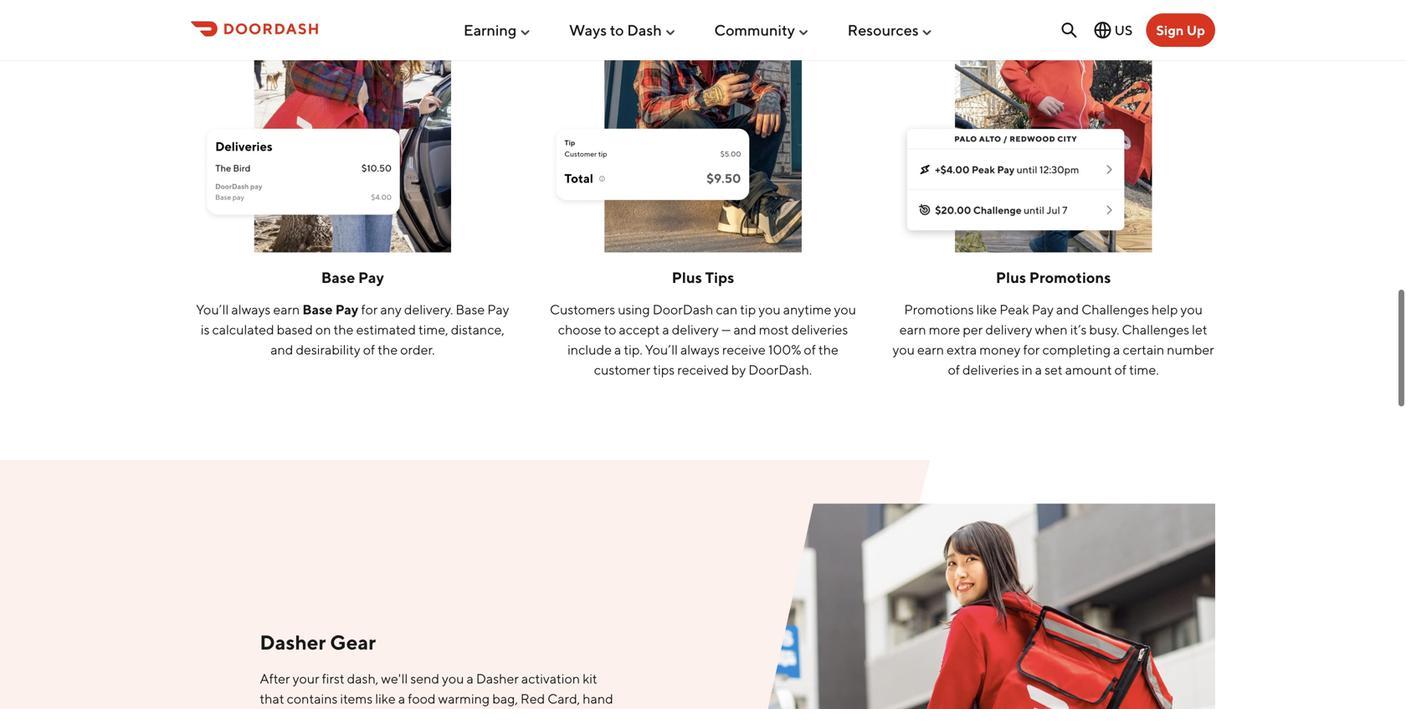 Task type: vqa. For each thing, say whether or not it's contained in the screenshot.
found
no



Task type: locate. For each thing, give the bounding box(es) containing it.
of up "."
[[804, 342, 816, 358]]

0 horizontal spatial plus
[[672, 268, 702, 286]]

deliveries
[[792, 322, 848, 337], [963, 362, 1019, 378]]

a
[[663, 322, 670, 337], [614, 342, 621, 358], [1114, 342, 1121, 358], [1035, 362, 1042, 378], [467, 671, 474, 687], [398, 691, 405, 707]]

community link
[[714, 14, 810, 46]]

sign up button
[[1146, 13, 1216, 47]]

for
[[361, 302, 378, 317], [1023, 342, 1040, 358]]

like
[[977, 302, 997, 317], [375, 691, 396, 707]]

kit
[[583, 671, 597, 687]]

deliveries down money
[[963, 362, 1019, 378]]

0 vertical spatial dasher
[[260, 630, 326, 654]]

like inside the promotions like peak pay and challenges help you earn more per delivery when it's busy. challenges let you earn extra money for completing a certain number of deliveries in a set amount of time.
[[977, 302, 997, 317]]

deliveries inside customers using doordash can tip you anytime you choose to accept a delivery — and most deliveries include a tip. you'll always receive 100% of the customer tips
[[792, 322, 848, 337]]

warming
[[438, 691, 490, 707]]

plus
[[672, 268, 702, 286], [996, 268, 1026, 286]]

1 vertical spatial like
[[375, 691, 396, 707]]

and right —
[[734, 322, 757, 337]]

and down 'based'
[[271, 342, 293, 358]]

doordash inside customers using doordash can tip you anytime you choose to accept a delivery — and most deliveries include a tip. you'll always receive 100% of the customer tips
[[653, 302, 714, 317]]

100%
[[768, 342, 801, 358]]

promotions up more at the top
[[904, 302, 974, 317]]

time.
[[1129, 362, 1159, 378]]

delivery
[[672, 322, 719, 337], [986, 322, 1033, 338]]

and up it's
[[1057, 302, 1079, 317]]

1 horizontal spatial doordash
[[749, 362, 809, 378]]

for inside the promotions like peak pay and challenges help you earn more per delivery when it's busy. challenges let you earn extra money for completing a certain number of deliveries in a set amount of time.
[[1023, 342, 1040, 358]]

0 vertical spatial to
[[610, 21, 624, 39]]

delivery left —
[[672, 322, 719, 337]]

pay inside for any delivery. base pay is calculated based on the estimated time, distance, and desirability of the order.
[[487, 302, 509, 317]]

dasher up the bag,
[[476, 671, 519, 687]]

you right anytime
[[834, 302, 856, 317]]

received
[[677, 362, 729, 378]]

1 horizontal spatial delivery
[[986, 322, 1033, 338]]

1 vertical spatial dasher
[[476, 671, 519, 687]]

plus up the peak
[[996, 268, 1026, 286]]

receive
[[722, 342, 766, 358]]

challenges up busy.
[[1082, 302, 1149, 317]]

most
[[759, 322, 789, 337]]

the down estimated
[[378, 342, 398, 358]]

1 vertical spatial earn
[[900, 322, 926, 338]]

extra
[[947, 342, 977, 358]]

1 vertical spatial deliveries
[[963, 362, 1019, 378]]

pay
[[358, 268, 384, 286], [335, 302, 358, 317], [487, 302, 509, 317], [1032, 302, 1054, 317]]

0 horizontal spatial promotions
[[904, 302, 974, 317]]

and inside customers using doordash can tip you anytime you choose to accept a delivery — and most deliveries include a tip. you'll always receive 100% of the customer tips
[[734, 322, 757, 337]]

2 horizontal spatial the
[[819, 342, 839, 358]]

0 vertical spatial promotions
[[1030, 268, 1111, 286]]

estimated
[[356, 322, 416, 337]]

0 horizontal spatial like
[[375, 691, 396, 707]]

earn left more at the top
[[900, 322, 926, 338]]

activation
[[521, 671, 580, 687]]

0 vertical spatial deliveries
[[792, 322, 848, 337]]

0 vertical spatial for
[[361, 302, 378, 317]]

for up in at the bottom right of page
[[1023, 342, 1040, 358]]

0 horizontal spatial for
[[361, 302, 378, 317]]

0 horizontal spatial deliveries
[[792, 322, 848, 337]]

0 vertical spatial like
[[977, 302, 997, 317]]

the right on
[[334, 322, 354, 337]]

and
[[1057, 302, 1079, 317], [734, 322, 757, 337], [271, 342, 293, 358]]

can
[[716, 302, 738, 317]]

earn
[[273, 302, 300, 317], [900, 322, 926, 338], [918, 342, 944, 358]]

1 horizontal spatial for
[[1023, 342, 1040, 358]]

you'll always earn base pay
[[196, 302, 361, 317]]

the right 100%
[[819, 342, 839, 358]]

when
[[1035, 322, 1068, 338]]

2 vertical spatial and
[[271, 342, 293, 358]]

doordash down 100%
[[749, 362, 809, 378]]

pay up distance,
[[487, 302, 509, 317]]

card,
[[548, 691, 580, 707]]

like down we'll
[[375, 691, 396, 707]]

based
[[277, 322, 313, 337]]

1 vertical spatial and
[[734, 322, 757, 337]]

1 horizontal spatial you'll
[[645, 342, 678, 358]]

peak
[[1000, 302, 1029, 317]]

community
[[714, 21, 795, 39]]

tips
[[653, 362, 675, 378]]

plus left tips
[[672, 268, 702, 286]]

customers using doordash can tip you anytime you choose to accept a delivery — and most deliveries include a tip. you'll always receive 100% of the customer tips
[[550, 302, 856, 378]]

earning
[[464, 21, 517, 39]]

you up the warming
[[442, 671, 464, 687]]

1 vertical spatial doordash
[[749, 362, 809, 378]]

1 horizontal spatial the
[[378, 342, 398, 358]]

1 vertical spatial always
[[681, 342, 720, 358]]

money
[[980, 342, 1021, 358]]

pay down base pay
[[335, 302, 358, 317]]

you'll
[[196, 302, 229, 317], [645, 342, 678, 358]]

is
[[201, 322, 210, 337]]

of left time.
[[1115, 362, 1127, 378]]

of inside for any delivery. base pay is calculated based on the estimated time, distance, and desirability of the order.
[[363, 342, 375, 358]]

0 horizontal spatial and
[[271, 342, 293, 358]]

like inside the after your first dash, we'll send you a dasher activation kit that contains items like a food warming bag, red card, han
[[375, 691, 396, 707]]

dasher up your
[[260, 630, 326, 654]]

2 plus from the left
[[996, 268, 1026, 286]]

0 horizontal spatial delivery
[[672, 322, 719, 337]]

1 vertical spatial promotions
[[904, 302, 974, 317]]

number
[[1167, 342, 1215, 358]]

to up include at the left of page
[[604, 322, 616, 337]]

like up per at the top right
[[977, 302, 997, 317]]

you
[[759, 302, 781, 317], [834, 302, 856, 317], [1181, 302, 1203, 317], [893, 342, 915, 358], [442, 671, 464, 687]]

dash,
[[347, 671, 379, 687]]

for left any
[[361, 302, 378, 317]]

2 horizontal spatial and
[[1057, 302, 1079, 317]]

challenges down help
[[1122, 322, 1190, 338]]

always
[[231, 302, 271, 317], [681, 342, 720, 358]]

by
[[731, 362, 746, 378]]

you inside the after your first dash, we'll send you a dasher activation kit that contains items like a food warming bag, red card, han
[[442, 671, 464, 687]]

received by doordash .
[[677, 362, 812, 378]]

1 horizontal spatial deliveries
[[963, 362, 1019, 378]]

0 horizontal spatial dasher
[[260, 630, 326, 654]]

1 horizontal spatial like
[[977, 302, 997, 317]]

a right the accept
[[663, 322, 670, 337]]

promotions like peak pay and challenges help you earn more per delivery when it's busy. challenges let you earn extra money for completing a certain number of deliveries in a set amount of time.
[[893, 302, 1215, 378]]

plus for plus tips
[[672, 268, 702, 286]]

1 plus from the left
[[672, 268, 702, 286]]

more
[[929, 322, 961, 338]]

tip
[[740, 302, 756, 317]]

contains
[[287, 691, 338, 707]]

0 vertical spatial you'll
[[196, 302, 229, 317]]

earn down more at the top
[[918, 342, 944, 358]]

2 delivery from the left
[[986, 322, 1033, 338]]

0 vertical spatial and
[[1057, 302, 1079, 317]]

sign
[[1156, 22, 1184, 38]]

of
[[363, 342, 375, 358], [804, 342, 816, 358], [948, 362, 960, 378], [1115, 362, 1127, 378]]

0 horizontal spatial always
[[231, 302, 271, 317]]

pay up when
[[1032, 302, 1054, 317]]

dasher inside the after your first dash, we'll send you a dasher activation kit that contains items like a food warming bag, red card, han
[[476, 671, 519, 687]]

1 horizontal spatial always
[[681, 342, 720, 358]]

bag,
[[492, 691, 518, 707]]

—
[[722, 322, 731, 337]]

challenges
[[1082, 302, 1149, 317], [1122, 322, 1190, 338]]

1 vertical spatial for
[[1023, 342, 1040, 358]]

promotions
[[1030, 268, 1111, 286], [904, 302, 974, 317]]

doordash for can
[[653, 302, 714, 317]]

0 horizontal spatial doordash
[[653, 302, 714, 317]]

a left food
[[398, 691, 405, 707]]

accept
[[619, 322, 660, 337]]

your
[[293, 671, 319, 687]]

deliveries down anytime
[[792, 322, 848, 337]]

base inside for any delivery. base pay is calculated based on the estimated time, distance, and desirability of the order.
[[456, 302, 485, 317]]

dasher
[[260, 630, 326, 654], [476, 671, 519, 687]]

1 horizontal spatial plus
[[996, 268, 1026, 286]]

help
[[1152, 302, 1178, 317]]

always inside customers using doordash can tip you anytime you choose to accept a delivery — and most deliveries include a tip. you'll always receive 100% of the customer tips
[[681, 342, 720, 358]]

deliveries inside the promotions like peak pay and challenges help you earn more per delivery when it's busy. challenges let you earn extra money for completing a certain number of deliveries in a set amount of time.
[[963, 362, 1019, 378]]

the
[[334, 322, 354, 337], [378, 342, 398, 358], [819, 342, 839, 358]]

calculated
[[212, 322, 274, 337]]

completing
[[1043, 342, 1111, 358]]

0 vertical spatial earn
[[273, 302, 300, 317]]

in
[[1022, 362, 1033, 378]]

1 horizontal spatial promotions
[[1030, 268, 1111, 286]]

distance,
[[451, 322, 505, 337]]

you left "extra" on the right of page
[[893, 342, 915, 358]]

a right in at the bottom right of page
[[1035, 362, 1042, 378]]

promotions up it's
[[1030, 268, 1111, 286]]

us
[[1115, 22, 1133, 38]]

1 vertical spatial to
[[604, 322, 616, 337]]

ways to dash link
[[569, 14, 677, 46]]

doordash
[[653, 302, 714, 317], [749, 362, 809, 378]]

0 vertical spatial doordash
[[653, 302, 714, 317]]

doordash down 'plus tips'
[[653, 302, 714, 317]]

of down estimated
[[363, 342, 375, 358]]

you'll up the is
[[196, 302, 229, 317]]

delivery inside the promotions like peak pay and challenges help you earn more per delivery when it's busy. challenges let you earn extra money for completing a certain number of deliveries in a set amount of time.
[[986, 322, 1033, 338]]

you up let
[[1181, 302, 1203, 317]]

always up "received"
[[681, 342, 720, 358]]

base
[[321, 268, 355, 286], [303, 302, 333, 317], [456, 302, 485, 317]]

resources link
[[848, 14, 934, 46]]

on
[[316, 322, 331, 337]]

1 horizontal spatial dasher
[[476, 671, 519, 687]]

1 delivery from the left
[[672, 322, 719, 337]]

doordash for .
[[749, 362, 809, 378]]

delivery down the peak
[[986, 322, 1033, 338]]

you'll inside customers using doordash can tip you anytime you choose to accept a delivery — and most deliveries include a tip. you'll always receive 100% of the customer tips
[[645, 342, 678, 358]]

promotions inside the promotions like peak pay and challenges help you earn more per delivery when it's busy. challenges let you earn extra money for completing a certain number of deliveries in a set amount of time.
[[904, 302, 974, 317]]

always up calculated
[[231, 302, 271, 317]]

up
[[1187, 22, 1206, 38]]

1 vertical spatial you'll
[[645, 342, 678, 358]]

to left dash
[[610, 21, 624, 39]]

earn up 'based'
[[273, 302, 300, 317]]

customer
[[594, 362, 651, 378]]

items
[[340, 691, 373, 707]]

amount
[[1065, 362, 1112, 378]]

1 horizontal spatial and
[[734, 322, 757, 337]]

you'll up tips
[[645, 342, 678, 358]]



Task type: describe. For each thing, give the bounding box(es) containing it.
pay up any
[[358, 268, 384, 286]]

set
[[1045, 362, 1063, 378]]

dx pay3 image
[[892, 0, 1216, 252]]

it's
[[1070, 322, 1087, 338]]

of down "extra" on the right of page
[[948, 362, 960, 378]]

busy.
[[1089, 322, 1120, 338]]

tip.
[[624, 342, 643, 358]]

ways
[[569, 21, 607, 39]]

to inside customers using doordash can tip you anytime you choose to accept a delivery — and most deliveries include a tip. you'll always receive 100% of the customer tips
[[604, 322, 616, 337]]

customers
[[550, 302, 615, 317]]

after
[[260, 671, 290, 687]]

0 vertical spatial challenges
[[1082, 302, 1149, 317]]

a left tip.
[[614, 342, 621, 358]]

you up most
[[759, 302, 781, 317]]

plus for plus promotions
[[996, 268, 1026, 286]]

that
[[260, 691, 284, 707]]

and inside for any delivery. base pay is calculated based on the estimated time, distance, and desirability of the order.
[[271, 342, 293, 358]]

any
[[380, 302, 402, 317]]

send
[[410, 671, 439, 687]]

1 vertical spatial challenges
[[1122, 322, 1190, 338]]

dx - earn - base pay (new) image
[[191, 0, 515, 252]]

time,
[[419, 322, 448, 337]]

order.
[[400, 342, 435, 358]]

per
[[963, 322, 983, 338]]

first
[[322, 671, 345, 687]]

the inside customers using doordash can tip you anytime you choose to accept a delivery — and most deliveries include a tip. you'll always receive 100% of the customer tips
[[819, 342, 839, 358]]

gear
[[330, 630, 376, 654]]

desirability
[[296, 342, 361, 358]]

sign up
[[1156, 22, 1206, 38]]

earning link
[[464, 14, 532, 46]]

food
[[408, 691, 436, 707]]

base for always
[[303, 302, 333, 317]]

and inside the promotions like peak pay and challenges help you earn more per delivery when it's busy. challenges let you earn extra money for completing a certain number of deliveries in a set amount of time.
[[1057, 302, 1079, 317]]

0 vertical spatial always
[[231, 302, 271, 317]]

for inside for any delivery. base pay is calculated based on the estimated time, distance, and desirability of the order.
[[361, 302, 378, 317]]

base for any
[[456, 302, 485, 317]]

ways to dash
[[569, 21, 662, 39]]

red
[[521, 691, 545, 707]]

include
[[568, 342, 612, 358]]

.
[[809, 362, 812, 378]]

plus tips
[[672, 268, 734, 286]]

dash
[[627, 21, 662, 39]]

tips
[[705, 268, 734, 286]]

for any delivery. base pay is calculated based on the estimated time, distance, and desirability of the order.
[[201, 302, 509, 358]]

twocolumnfeature japan9 dx image
[[713, 504, 1216, 709]]

a up the warming
[[467, 671, 474, 687]]

2 vertical spatial earn
[[918, 342, 944, 358]]

anytime
[[783, 302, 832, 317]]

pay inside the promotions like peak pay and challenges help you earn more per delivery when it's busy. challenges let you earn extra money for completing a certain number of deliveries in a set amount of time.
[[1032, 302, 1054, 317]]

a down busy.
[[1114, 342, 1121, 358]]

0 horizontal spatial you'll
[[196, 302, 229, 317]]

0 horizontal spatial the
[[334, 322, 354, 337]]

choose
[[558, 322, 602, 337]]

globe line image
[[1093, 20, 1113, 40]]

let
[[1192, 322, 1208, 338]]

plus promotions
[[996, 268, 1111, 286]]

dasher gear
[[260, 630, 376, 654]]

delivery inside customers using doordash can tip you anytime you choose to accept a delivery — and most deliveries include a tip. you'll always receive 100% of the customer tips
[[672, 322, 719, 337]]

resources
[[848, 21, 919, 39]]

we'll
[[381, 671, 408, 687]]

base pay
[[321, 268, 384, 286]]

delivery.
[[404, 302, 453, 317]]

after your first dash, we'll send you a dasher activation kit that contains items like a food warming bag, red card, han
[[260, 671, 613, 709]]

dx pay2 image
[[541, 0, 865, 252]]

certain
[[1123, 342, 1165, 358]]

of inside customers using doordash can tip you anytime you choose to accept a delivery — and most deliveries include a tip. you'll always receive 100% of the customer tips
[[804, 342, 816, 358]]

using
[[618, 302, 650, 317]]



